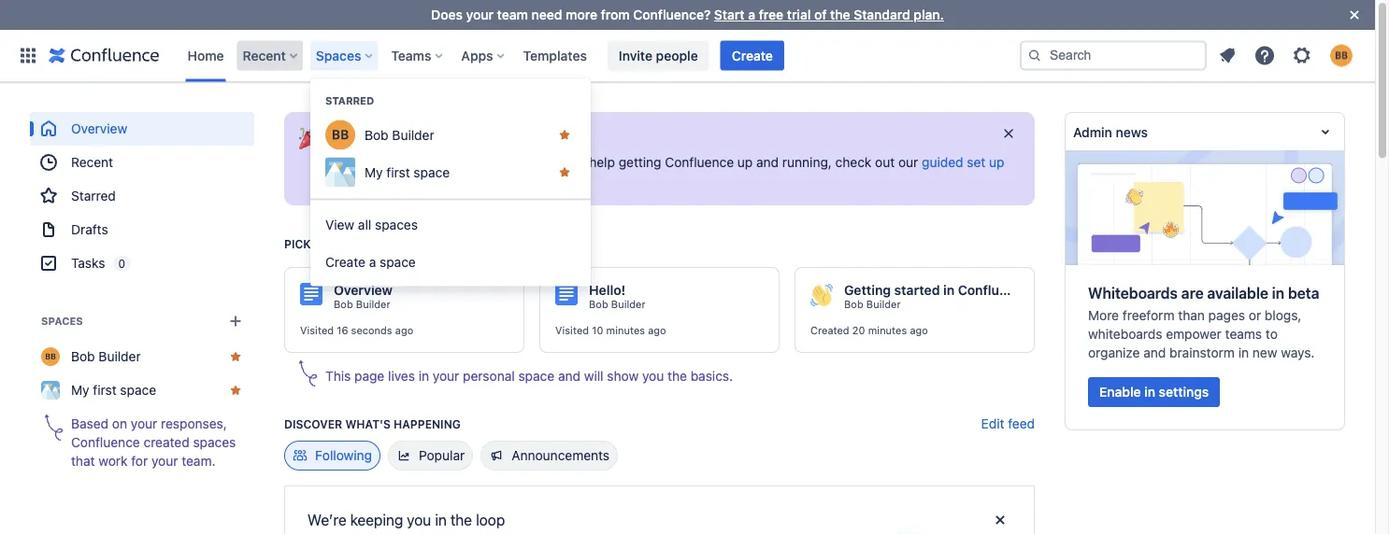 Task type: locate. For each thing, give the bounding box(es) containing it.
recent inside group
[[71, 155, 113, 170]]

2 vertical spatial confluence
[[71, 435, 140, 451]]

unstar this space image right here
[[557, 128, 572, 143]]

bob builder link for created 20 minutes ago
[[844, 298, 901, 311]]

0 horizontal spatial create
[[325, 254, 366, 270]]

your profile and preferences image
[[1330, 44, 1353, 67]]

create down free at right top
[[732, 48, 773, 63]]

0 horizontal spatial group
[[30, 112, 254, 280]]

confluence right getting
[[665, 155, 734, 170]]

overview
[[71, 121, 127, 137], [334, 283, 393, 298]]

2 vertical spatial you
[[407, 512, 431, 530]]

and down whiteboards on the right bottom of the page
[[1144, 345, 1166, 361]]

0 vertical spatial spaces
[[375, 217, 418, 232]]

0 horizontal spatial the
[[450, 512, 472, 530]]

1 horizontal spatial my
[[365, 165, 383, 180]]

up left running,
[[738, 155, 753, 170]]

1 vertical spatial we're
[[329, 155, 364, 170]]

2 horizontal spatial ago
[[910, 325, 928, 337]]

unstar this space image right like
[[557, 165, 572, 180]]

0 horizontal spatial my
[[71, 383, 89, 398]]

admin news
[[1073, 124, 1148, 140]]

group containing overview
[[30, 112, 254, 280]]

page
[[354, 369, 385, 384]]

bob builder up happy at the left top of the page
[[365, 127, 434, 143]]

keeping
[[350, 512, 403, 530]]

Search field
[[1020, 41, 1207, 71]]

1 minutes from the left
[[606, 325, 645, 337]]

1 horizontal spatial group
[[310, 199, 591, 287]]

g'day, bob. we're here to help!
[[329, 127, 585, 149]]

empower
[[1166, 327, 1222, 342]]

1 ago from the left
[[395, 325, 414, 337]]

first for my first space link corresponding to bottommost unstar this space image
[[93, 383, 117, 398]]

create inside popup button
[[325, 254, 366, 270]]

0 horizontal spatial minutes
[[606, 325, 645, 337]]

brainstorm
[[1170, 345, 1235, 361]]

my left .
[[365, 165, 383, 180]]

.
[[395, 173, 399, 189]]

1 horizontal spatial my first space
[[365, 165, 450, 180]]

confluence?
[[633, 7, 711, 22]]

group containing view all spaces
[[310, 199, 591, 287]]

we're up here.
[[427, 127, 476, 149]]

1 vertical spatial spaces
[[193, 435, 236, 451]]

1 horizontal spatial starred
[[325, 95, 374, 107]]

the left loop
[[450, 512, 472, 530]]

spaces inside view all spaces link
[[375, 217, 418, 232]]

unstar this space image up unstar this space icon
[[228, 350, 243, 365]]

or
[[1249, 308, 1261, 323]]

0 horizontal spatial visited
[[300, 325, 334, 337]]

will
[[584, 369, 604, 384]]

my inside starred element
[[365, 165, 383, 180]]

and left running,
[[756, 155, 779, 170]]

2 horizontal spatial confluence
[[958, 283, 1030, 298]]

we're for keeping
[[308, 512, 346, 530]]

group
[[30, 112, 254, 280], [310, 199, 591, 287]]

1 horizontal spatial ago
[[648, 325, 666, 337]]

your left team
[[466, 7, 494, 22]]

0 vertical spatial first
[[386, 165, 410, 180]]

more down the help! in the top of the page
[[555, 155, 586, 170]]

beta
[[1288, 285, 1320, 302]]

0 horizontal spatial recent
[[71, 155, 113, 170]]

a inside popup button
[[369, 254, 376, 270]]

0 vertical spatial unstar this space image
[[557, 128, 572, 143]]

1 horizontal spatial a
[[748, 7, 755, 22]]

create down where
[[325, 254, 366, 270]]

does
[[431, 7, 463, 22]]

spaces inside "popup button"
[[316, 48, 361, 63]]

people
[[656, 48, 698, 63]]

bob builder link up created 20 minutes ago
[[844, 298, 901, 311]]

0 vertical spatial and
[[756, 155, 779, 170]]

view
[[325, 217, 354, 232]]

my for my first space link corresponding to unstar this space image to the top
[[365, 165, 383, 180]]

running,
[[782, 155, 832, 170]]

confluence right started
[[958, 283, 1030, 298]]

bob builder link up visited 10 minutes ago
[[589, 298, 646, 311]]

spaces
[[375, 217, 418, 232], [193, 435, 236, 451]]

happening
[[394, 418, 461, 431]]

in right started
[[943, 283, 955, 298]]

1 horizontal spatial confluence
[[665, 155, 734, 170]]

2 horizontal spatial and
[[1144, 345, 1166, 361]]

in right lives
[[419, 369, 429, 384]]

2 ago from the left
[[648, 325, 666, 337]]

0 vertical spatial my first space
[[365, 165, 450, 180]]

discover what's happening
[[284, 418, 461, 431]]

my first space inside starred element
[[365, 165, 450, 180]]

1 horizontal spatial and
[[756, 155, 779, 170]]

ago for hello!
[[648, 325, 666, 337]]

my
[[365, 165, 383, 180], [71, 383, 89, 398]]

0 horizontal spatial you
[[377, 237, 401, 251]]

bob builder up on
[[71, 349, 141, 365]]

0 vertical spatial you
[[377, 237, 401, 251]]

create for create a space
[[325, 254, 366, 270]]

ago right seconds
[[395, 325, 414, 337]]

you right keeping
[[407, 512, 431, 530]]

1 vertical spatial first
[[93, 383, 117, 398]]

guided
[[922, 155, 964, 170]]

overview up recent link
[[71, 121, 127, 137]]

your down created
[[151, 454, 178, 469]]

trial
[[787, 7, 811, 22]]

based
[[71, 417, 109, 432]]

0 vertical spatial recent
[[243, 48, 286, 63]]

experience
[[329, 173, 395, 189]]

bob down hello!
[[589, 299, 608, 311]]

1 horizontal spatial to
[[1266, 327, 1278, 342]]

this
[[325, 369, 351, 384]]

news
[[1116, 124, 1148, 140]]

0 horizontal spatial a
[[369, 254, 376, 270]]

and left "will"
[[558, 369, 581, 384]]

2 horizontal spatial you
[[642, 369, 664, 384]]

my first space up on
[[71, 383, 156, 398]]

where
[[333, 237, 374, 251]]

seconds
[[351, 325, 392, 337]]

my first space link down g'day, bob. we're here to help!
[[310, 154, 591, 191]]

appswitcher icon image
[[17, 44, 39, 67]]

:wave: image
[[811, 284, 833, 307]]

space right .
[[414, 165, 450, 180]]

starred up g'day,
[[325, 95, 374, 107]]

1 horizontal spatial minutes
[[868, 325, 907, 337]]

you
[[377, 237, 401, 251], [642, 369, 664, 384], [407, 512, 431, 530]]

space down left
[[380, 254, 416, 270]]

1 vertical spatial my first space link
[[30, 374, 254, 408]]

we're left keeping
[[308, 512, 346, 530]]

1 vertical spatial and
[[1144, 345, 1166, 361]]

builder inside starred element
[[392, 127, 434, 143]]

visited 10 minutes ago
[[555, 325, 666, 337]]

0 vertical spatial a
[[748, 7, 755, 22]]

space up on
[[120, 383, 156, 398]]

1 vertical spatial a
[[369, 254, 376, 270]]

0 horizontal spatial my first space
[[71, 383, 156, 398]]

edit
[[981, 417, 1005, 432]]

1 horizontal spatial first
[[386, 165, 410, 180]]

for
[[131, 454, 148, 469]]

1 vertical spatial confluence
[[958, 283, 1030, 298]]

bob builder link up on
[[30, 340, 254, 374]]

1 vertical spatial my
[[71, 383, 89, 398]]

recent down overview link
[[71, 155, 113, 170]]

confluence image
[[49, 44, 159, 67], [49, 44, 159, 67]]

bob up 16
[[334, 299, 353, 311]]

0 horizontal spatial ago
[[395, 325, 414, 337]]

first down bob.
[[386, 165, 410, 180]]

the right of
[[830, 7, 850, 22]]

1 visited from the left
[[300, 325, 334, 337]]

bob.
[[385, 127, 423, 149]]

1 vertical spatial create
[[325, 254, 366, 270]]

0 vertical spatial my first space link
[[310, 154, 591, 191]]

on
[[112, 417, 127, 432]]

0 vertical spatial my
[[365, 165, 383, 180]]

start a free trial of the standard plan. link
[[714, 7, 944, 22]]

builder
[[392, 127, 434, 143], [356, 299, 390, 311], [611, 299, 646, 311], [867, 299, 901, 311], [99, 349, 141, 365]]

bob
[[365, 127, 389, 143], [334, 299, 353, 311], [589, 299, 608, 311], [844, 299, 864, 311], [71, 349, 95, 365]]

more left the from
[[566, 7, 597, 22]]

check
[[835, 155, 872, 170]]

2 horizontal spatial up
[[989, 155, 1005, 170]]

1 horizontal spatial spaces
[[316, 48, 361, 63]]

close image
[[1344, 4, 1366, 26]]

to up like
[[522, 127, 539, 149]]

bob builder
[[365, 127, 434, 143], [334, 299, 390, 311], [589, 299, 646, 311], [71, 349, 141, 365]]

first inside starred element
[[386, 165, 410, 180]]

confluence inside the getting started in confluence bob builder
[[958, 283, 1030, 298]]

confluence
[[665, 155, 734, 170], [958, 283, 1030, 298], [71, 435, 140, 451]]

0 horizontal spatial to
[[522, 127, 539, 149]]

create a space button
[[310, 244, 591, 281]]

up right pick
[[314, 237, 330, 251]]

apps button
[[456, 41, 512, 71]]

bob builder link up here.
[[310, 116, 591, 154]]

first
[[386, 165, 410, 180], [93, 383, 117, 398]]

0 horizontal spatial confluence
[[71, 435, 140, 451]]

1 horizontal spatial spaces
[[375, 217, 418, 232]]

recent right home
[[243, 48, 286, 63]]

2 minutes from the left
[[868, 325, 907, 337]]

to up new at the bottom right of page
[[1266, 327, 1278, 342]]

overview link
[[30, 112, 254, 146]]

loop
[[476, 512, 505, 530]]

show
[[607, 369, 639, 384]]

visited for overview
[[300, 325, 334, 337]]

1 vertical spatial recent
[[71, 155, 113, 170]]

home link
[[182, 41, 230, 71]]

0 horizontal spatial overview
[[71, 121, 127, 137]]

1 horizontal spatial the
[[668, 369, 687, 384]]

visited for hello!
[[555, 325, 589, 337]]

unstar this space image
[[228, 383, 243, 398]]

ago right the 10
[[648, 325, 666, 337]]

ago down the getting started in confluence bob builder
[[910, 325, 928, 337]]

builder down getting
[[867, 299, 901, 311]]

1 vertical spatial unstar this space image
[[557, 165, 572, 180]]

bob up based
[[71, 349, 95, 365]]

available
[[1207, 285, 1269, 302]]

templates
[[523, 48, 587, 63]]

up right set
[[989, 155, 1005, 170]]

my first space link for bottommost unstar this space image
[[30, 374, 254, 408]]

you up create a space
[[377, 237, 401, 251]]

1 horizontal spatial my first space link
[[310, 154, 591, 191]]

1 vertical spatial to
[[1266, 327, 1278, 342]]

spaces up team.
[[193, 435, 236, 451]]

popular button
[[388, 441, 473, 471]]

create inside "link"
[[732, 48, 773, 63]]

bob up happy at the left top of the page
[[365, 127, 389, 143]]

a down pick up where you left off
[[369, 254, 376, 270]]

1 vertical spatial starred
[[71, 188, 116, 204]]

0 vertical spatial the
[[830, 7, 850, 22]]

unstar this space image
[[557, 128, 572, 143], [557, 165, 572, 180], [228, 350, 243, 365]]

1 horizontal spatial visited
[[555, 325, 589, 337]]

banner
[[0, 29, 1375, 82]]

2 vertical spatial we're
[[308, 512, 346, 530]]

spaces down tasks at the left of page
[[41, 316, 83, 328]]

the left basics.
[[668, 369, 687, 384]]

my first space down bob.
[[365, 165, 450, 180]]

starred up drafts
[[71, 188, 116, 204]]

0 horizontal spatial first
[[93, 383, 117, 398]]

confluence up work
[[71, 435, 140, 451]]

overview down create a space
[[334, 283, 393, 298]]

1 horizontal spatial recent
[[243, 48, 286, 63]]

2 visited from the left
[[555, 325, 589, 337]]

1 horizontal spatial overview
[[334, 283, 393, 298]]

we're for happy
[[329, 155, 364, 170]]

first up based
[[93, 383, 117, 398]]

3 ago from the left
[[910, 325, 928, 337]]

0 vertical spatial overview
[[71, 121, 127, 137]]

in left loop
[[435, 512, 447, 530]]

my first space link up on
[[30, 374, 254, 408]]

a left free at right top
[[748, 7, 755, 22]]

whiteboards
[[1088, 327, 1163, 342]]

my first space link for unstar this space image to the top
[[310, 154, 591, 191]]

0 horizontal spatial my first space link
[[30, 374, 254, 408]]

1 horizontal spatial create
[[732, 48, 773, 63]]

minutes right the 10
[[606, 325, 645, 337]]

team
[[497, 7, 528, 22]]

builder up seconds
[[356, 299, 390, 311]]

starred
[[325, 95, 374, 107], [71, 188, 116, 204]]

ago
[[395, 325, 414, 337], [648, 325, 666, 337], [910, 325, 928, 337]]

20
[[852, 325, 865, 337]]

a
[[748, 7, 755, 22], [369, 254, 376, 270]]

0 horizontal spatial spaces
[[193, 435, 236, 451]]

my up based
[[71, 383, 89, 398]]

you right show
[[642, 369, 664, 384]]

set
[[967, 155, 986, 170]]

0 vertical spatial spaces
[[316, 48, 361, 63]]

admin news button
[[1066, 113, 1344, 151]]

my first space
[[365, 165, 450, 180], [71, 383, 156, 398]]

2 vertical spatial and
[[558, 369, 581, 384]]

builder up you're
[[392, 127, 434, 143]]

created 20 minutes ago
[[811, 325, 928, 337]]

up
[[738, 155, 753, 170], [989, 155, 1005, 170], [314, 237, 330, 251]]

visited left 16
[[300, 325, 334, 337]]

edit feed button
[[981, 415, 1035, 434]]

banner containing home
[[0, 29, 1375, 82]]

based on your responses, confluence created spaces that work for your team.
[[71, 417, 236, 469]]

0 horizontal spatial starred
[[71, 188, 116, 204]]

0 vertical spatial create
[[732, 48, 773, 63]]

minutes right "20"
[[868, 325, 907, 337]]

create
[[732, 48, 773, 63], [325, 254, 366, 270]]

bob down getting
[[844, 299, 864, 311]]

we're up the experience at the top of the page
[[329, 155, 364, 170]]

0 horizontal spatial and
[[558, 369, 581, 384]]

invite people
[[619, 48, 698, 63]]

spaces up left
[[375, 217, 418, 232]]

spaces right recent popup button
[[316, 48, 361, 63]]

my for my first space link corresponding to bottommost unstar this space image
[[71, 383, 89, 398]]

1 vertical spatial spaces
[[41, 316, 83, 328]]

1 vertical spatial my first space
[[71, 383, 156, 398]]

help
[[589, 155, 615, 170]]

2 horizontal spatial the
[[830, 7, 850, 22]]

pages
[[1209, 308, 1245, 323]]

spaces button
[[310, 41, 380, 71]]

bob builder link up visited 16 seconds ago
[[334, 298, 390, 311]]

templates link
[[518, 41, 593, 71]]

0 vertical spatial starred
[[325, 95, 374, 107]]

teams
[[1225, 327, 1262, 342]]

visited left the 10
[[555, 325, 589, 337]]



Task type: describe. For each thing, give the bounding box(es) containing it.
you're
[[408, 155, 446, 170]]

are
[[1182, 285, 1204, 302]]

minutes for 20
[[868, 325, 907, 337]]

announcements
[[512, 448, 610, 464]]

create link
[[721, 41, 784, 71]]

started
[[894, 283, 940, 298]]

announcements button
[[481, 441, 618, 471]]

like
[[531, 155, 551, 170]]

bob inside the getting started in confluence bob builder
[[844, 299, 864, 311]]

from
[[601, 7, 630, 22]]

builder up on
[[99, 349, 141, 365]]

getting
[[844, 283, 891, 298]]

builder down hello!
[[611, 299, 646, 311]]

pick
[[284, 237, 311, 251]]

confluence inside based on your responses, confluence created spaces that work for your team.
[[71, 435, 140, 451]]

0 horizontal spatial spaces
[[41, 316, 83, 328]]

and inside whiteboards are available in beta more freeform than pages or blogs, whiteboards empower teams to organize and brainstorm in new ways.
[[1144, 345, 1166, 361]]

admin
[[1073, 124, 1113, 140]]

in right enable
[[1145, 385, 1156, 400]]

does your team need more from confluence? start a free trial of the standard plan.
[[431, 7, 944, 22]]

tasks
[[71, 256, 105, 271]]

close message box image
[[989, 510, 1012, 532]]

notification icon image
[[1216, 44, 1239, 67]]

you'd
[[495, 155, 528, 170]]

welcome banner image
[[299, 127, 322, 150]]

recent inside popup button
[[243, 48, 286, 63]]

minutes for 10
[[606, 325, 645, 337]]

here
[[480, 127, 518, 149]]

feed
[[1008, 417, 1035, 432]]

1 horizontal spatial up
[[738, 155, 753, 170]]

this page lives in your personal space and will show you the basics.
[[325, 369, 733, 384]]

global element
[[11, 29, 1020, 82]]

all
[[358, 217, 371, 232]]

0 vertical spatial confluence
[[665, 155, 734, 170]]

space inside create a space popup button
[[380, 254, 416, 270]]

home
[[187, 48, 224, 63]]

our
[[899, 155, 918, 170]]

pick up where you left off
[[284, 237, 457, 251]]

bob inside starred element
[[365, 127, 389, 143]]

work
[[98, 454, 128, 469]]

drafts
[[71, 222, 108, 237]]

bob builder down hello!
[[589, 299, 646, 311]]

discover
[[284, 418, 342, 431]]

freeform
[[1123, 308, 1175, 323]]

ago for overview
[[395, 325, 414, 337]]

bob builder link for visited 10 minutes ago
[[589, 298, 646, 311]]

if
[[483, 155, 491, 170]]

1 vertical spatial the
[[668, 369, 687, 384]]

search image
[[1027, 48, 1042, 63]]

settings icon image
[[1291, 44, 1314, 67]]

getting
[[619, 155, 662, 170]]

guided set up experience
[[329, 155, 1005, 189]]

help icon image
[[1254, 44, 1276, 67]]

2 vertical spatial the
[[450, 512, 472, 530]]

created
[[811, 325, 850, 337]]

basics.
[[691, 369, 733, 384]]

1 vertical spatial you
[[642, 369, 664, 384]]

bob builder link for visited 16 seconds ago
[[334, 298, 390, 311]]

create for create
[[732, 48, 773, 63]]

first for my first space link corresponding to unstar this space image to the top
[[386, 165, 410, 180]]

16
[[337, 325, 348, 337]]

0 vertical spatial to
[[522, 127, 539, 149]]

builder inside the getting started in confluence bob builder
[[867, 299, 901, 311]]

1 vertical spatial overview
[[334, 283, 393, 298]]

starred inside group
[[71, 188, 116, 204]]

whiteboards are available in beta more freeform than pages or blogs, whiteboards empower teams to organize and brainstorm in new ways.
[[1088, 285, 1320, 361]]

close image
[[1001, 126, 1016, 141]]

ways.
[[1281, 345, 1315, 361]]

blogs,
[[1265, 308, 1302, 323]]

team.
[[182, 454, 216, 469]]

visited 16 seconds ago
[[300, 325, 414, 337]]

0 vertical spatial we're
[[427, 127, 476, 149]]

bob builder inside starred element
[[365, 127, 434, 143]]

bob builder up visited 16 seconds ago
[[334, 299, 390, 311]]

personal
[[463, 369, 515, 384]]

my first space for bob builder link over here.
[[365, 165, 450, 180]]

following button
[[284, 441, 381, 471]]

your left personal
[[433, 369, 459, 384]]

0 vertical spatial more
[[566, 7, 597, 22]]

g'day,
[[329, 127, 381, 149]]

help!
[[543, 127, 585, 149]]

create a space image
[[224, 310, 247, 333]]

my first space for bob builder link over on
[[71, 383, 156, 398]]

apps
[[461, 48, 493, 63]]

teams button
[[386, 41, 450, 71]]

enable in settings
[[1099, 385, 1209, 400]]

lives
[[388, 369, 415, 384]]

recent button
[[237, 41, 305, 71]]

we're happy you're here. if you'd like more help getting confluence up and running, check out our
[[329, 155, 922, 170]]

:wave: image
[[811, 284, 833, 307]]

hello!
[[589, 283, 626, 298]]

0 horizontal spatial up
[[314, 237, 330, 251]]

edit feed
[[981, 417, 1035, 432]]

settings
[[1159, 385, 1209, 400]]

space right personal
[[518, 369, 555, 384]]

getting started in confluence bob builder
[[844, 283, 1030, 311]]

in down the teams
[[1239, 345, 1249, 361]]

that
[[71, 454, 95, 469]]

up inside 'guided set up experience'
[[989, 155, 1005, 170]]

need
[[532, 7, 562, 22]]

overview inside group
[[71, 121, 127, 137]]

drafts link
[[30, 213, 254, 247]]

more
[[1088, 308, 1119, 323]]

invite
[[619, 48, 653, 63]]

recent link
[[30, 146, 254, 180]]

in inside the getting started in confluence bob builder
[[943, 283, 955, 298]]

enable in settings link
[[1088, 378, 1220, 408]]

what's
[[345, 418, 391, 431]]

2 vertical spatial unstar this space image
[[228, 350, 243, 365]]

to inside whiteboards are available in beta more freeform than pages or blogs, whiteboards empower teams to organize and brainstorm in new ways.
[[1266, 327, 1278, 342]]

spaces inside based on your responses, confluence created spaces that work for your team.
[[193, 435, 236, 451]]

left
[[404, 237, 432, 251]]

start
[[714, 7, 745, 22]]

than
[[1178, 308, 1205, 323]]

your right on
[[131, 417, 157, 432]]

teams
[[391, 48, 431, 63]]

off
[[435, 237, 457, 251]]

space inside starred element
[[414, 165, 450, 180]]

view all spaces link
[[310, 206, 591, 244]]

new
[[1253, 345, 1278, 361]]

in up blogs, on the bottom of page
[[1272, 285, 1285, 302]]

1 vertical spatial more
[[555, 155, 586, 170]]

whiteboards
[[1088, 285, 1178, 302]]

out
[[875, 155, 895, 170]]

0
[[118, 257, 125, 270]]

plan.
[[914, 7, 944, 22]]

1 horizontal spatial you
[[407, 512, 431, 530]]

starred element
[[310, 116, 591, 191]]

of
[[814, 7, 827, 22]]



Task type: vqa. For each thing, say whether or not it's contained in the screenshot.
the Newest first
no



